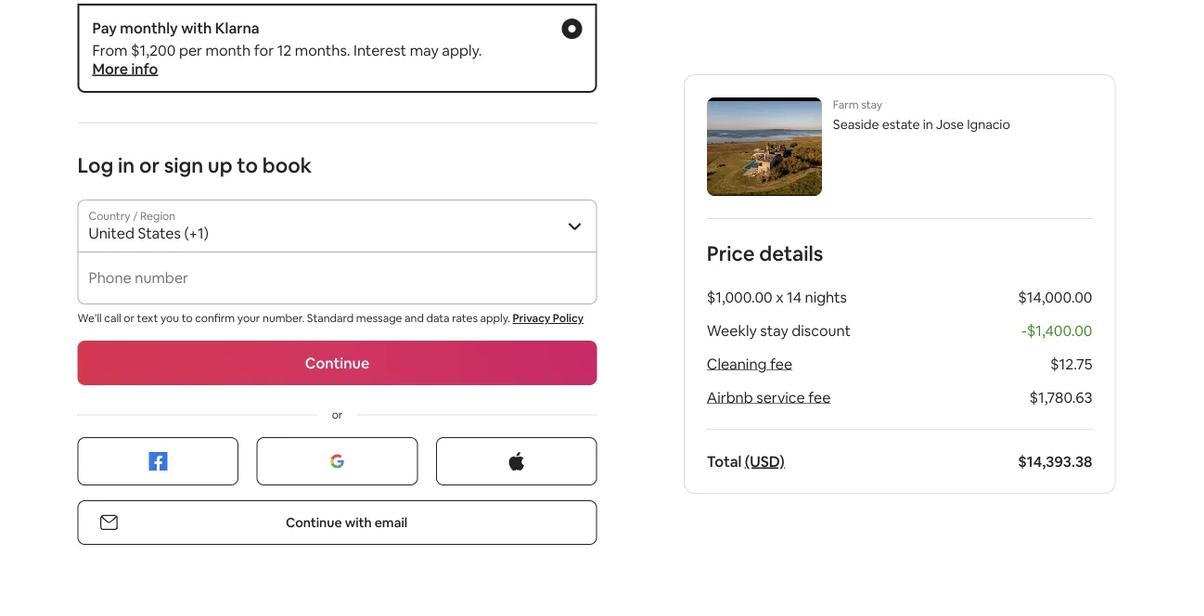 Task type: locate. For each thing, give the bounding box(es) containing it.
0 vertical spatial to
[[237, 152, 258, 178]]

continue for continue with email
[[286, 514, 342, 531]]

stay inside farm stay seaside estate in jose ignacio
[[862, 97, 883, 112]]

1 vertical spatial in
[[118, 152, 135, 178]]

message
[[356, 311, 402, 325]]

0 horizontal spatial with
[[181, 18, 212, 37]]

in inside farm stay seaside estate in jose ignacio
[[924, 116, 934, 133]]

pay
[[92, 18, 117, 37]]

1 horizontal spatial in
[[924, 116, 934, 133]]

to
[[237, 152, 258, 178], [182, 311, 193, 325]]

standard
[[307, 311, 354, 325]]

1 horizontal spatial fee
[[809, 388, 831, 407]]

email
[[375, 514, 408, 531]]

log in or sign up to book
[[78, 152, 312, 178]]

0 vertical spatial continue
[[305, 353, 370, 372]]

0 vertical spatial apply.
[[442, 40, 482, 59]]

0 vertical spatial fee
[[771, 354, 793, 373]]

in
[[924, 116, 934, 133], [118, 152, 135, 178]]

0 horizontal spatial fee
[[771, 354, 793, 373]]

stay
[[862, 97, 883, 112], [761, 321, 789, 340]]

farm
[[834, 97, 859, 112]]

continue button
[[78, 341, 597, 385]]

1 vertical spatial continue
[[286, 514, 342, 531]]

0 vertical spatial with
[[181, 18, 212, 37]]

continue inside button
[[286, 514, 342, 531]]

stay up seaside
[[862, 97, 883, 112]]

apply. right rates
[[481, 311, 511, 325]]

jose
[[937, 116, 965, 133]]

fee up service at the bottom right of page
[[771, 354, 793, 373]]

sign
[[164, 152, 203, 178]]

0 vertical spatial or
[[139, 152, 160, 178]]

fee
[[771, 354, 793, 373], [809, 388, 831, 407]]

more info button
[[92, 59, 158, 78]]

in right log
[[118, 152, 135, 178]]

with left 'email'
[[345, 514, 372, 531]]

1 horizontal spatial stay
[[862, 97, 883, 112]]

continue with email button
[[78, 500, 597, 545]]

privacy
[[513, 311, 551, 325]]

2 vertical spatial or
[[332, 408, 343, 422]]

with inside pay monthly with klarna from $1,200 per month for 12 months. interest may apply. more info
[[181, 18, 212, 37]]

continue
[[305, 353, 370, 372], [286, 514, 342, 531]]

data
[[427, 311, 450, 325]]

to right up
[[237, 152, 258, 178]]

airbnb service fee
[[707, 388, 831, 407]]

ignacio
[[968, 116, 1011, 133]]

cleaning fee
[[707, 354, 793, 373]]

1 horizontal spatial to
[[237, 152, 258, 178]]

info
[[131, 59, 158, 78]]

0 horizontal spatial stay
[[761, 321, 789, 340]]

(usd) button
[[745, 452, 785, 471]]

with
[[181, 18, 212, 37], [345, 514, 372, 531]]

stay down "$1,000.00 x 14 nights"
[[761, 321, 789, 340]]

$14,000.00
[[1019, 287, 1093, 306]]

+1
[[89, 275, 104, 294]]

12
[[277, 40, 292, 59]]

1 vertical spatial stay
[[761, 321, 789, 340]]

fee right service at the bottom right of page
[[809, 388, 831, 407]]

in left jose
[[924, 116, 934, 133]]

or
[[139, 152, 160, 178], [124, 311, 135, 325], [332, 408, 343, 422]]

0 horizontal spatial or
[[124, 311, 135, 325]]

1 vertical spatial fee
[[809, 388, 831, 407]]

stay for seaside
[[862, 97, 883, 112]]

nights
[[805, 287, 848, 306]]

0 vertical spatial stay
[[862, 97, 883, 112]]

total
[[707, 452, 742, 471]]

to right you
[[182, 311, 193, 325]]

total (usd)
[[707, 452, 785, 471]]

(usd)
[[745, 452, 785, 471]]

$1,400.00
[[1028, 321, 1093, 340]]

1 horizontal spatial with
[[345, 514, 372, 531]]

apply.
[[442, 40, 482, 59], [481, 311, 511, 325]]

continue down we'll call or text you to confirm your number. standard message and data rates apply. privacy policy at bottom left
[[305, 353, 370, 372]]

interest
[[354, 40, 407, 59]]

1 vertical spatial with
[[345, 514, 372, 531]]

price details
[[707, 240, 824, 266]]

cleaning fee button
[[707, 354, 793, 373]]

policy
[[553, 311, 584, 325]]

with up per
[[181, 18, 212, 37]]

klarna
[[215, 18, 260, 37]]

1 horizontal spatial or
[[139, 152, 160, 178]]

$12.75
[[1051, 354, 1093, 373]]

continue left 'email'
[[286, 514, 342, 531]]

to for you
[[182, 311, 193, 325]]

1 vertical spatial apply.
[[481, 311, 511, 325]]

None radio
[[562, 19, 583, 39]]

0 horizontal spatial to
[[182, 311, 193, 325]]

0 vertical spatial in
[[924, 116, 934, 133]]

farm stay seaside estate in jose ignacio
[[834, 97, 1011, 133]]

0 horizontal spatial in
[[118, 152, 135, 178]]

x
[[776, 287, 784, 306]]

apply. right may
[[442, 40, 482, 59]]

or left sign
[[139, 152, 160, 178]]

1 vertical spatial to
[[182, 311, 193, 325]]

price
[[707, 240, 755, 266]]

or right call
[[124, 311, 135, 325]]

-
[[1022, 321, 1028, 340]]

continue inside button
[[305, 353, 370, 372]]

or down continue button
[[332, 408, 343, 422]]

continue with email
[[286, 514, 408, 531]]

1 vertical spatial or
[[124, 311, 135, 325]]



Task type: describe. For each thing, give the bounding box(es) containing it.
we'll call or text you to confirm your number. standard message and data rates apply. privacy policy
[[78, 311, 584, 325]]

privacy policy link
[[513, 311, 584, 325]]

2 horizontal spatial or
[[332, 408, 343, 422]]

your
[[237, 311, 260, 325]]

14
[[787, 287, 802, 306]]

up
[[208, 152, 233, 178]]

airbnb
[[707, 388, 754, 407]]

text
[[137, 311, 158, 325]]

details
[[760, 240, 824, 266]]

or for sign
[[139, 152, 160, 178]]

confirm
[[195, 311, 235, 325]]

$14,393.38
[[1019, 452, 1093, 471]]

months.
[[295, 40, 351, 59]]

discount
[[792, 321, 851, 340]]

-$1,400.00
[[1022, 321, 1093, 340]]

weekly
[[707, 321, 757, 340]]

$1,200
[[131, 40, 176, 59]]

book
[[262, 152, 312, 178]]

rates
[[452, 311, 478, 325]]

for
[[254, 40, 274, 59]]

or for text
[[124, 311, 135, 325]]

$1,000.00
[[707, 287, 773, 306]]

seaside
[[834, 116, 880, 133]]

call
[[104, 311, 121, 325]]

apply. inside pay monthly with klarna from $1,200 per month for 12 months. interest may apply. more info
[[442, 40, 482, 59]]

may
[[410, 40, 439, 59]]

log
[[78, 152, 114, 178]]

weekly stay discount
[[707, 321, 851, 340]]

pay monthly with klarna from $1,200 per month for 12 months. interest may apply. more info
[[92, 18, 482, 78]]

service
[[757, 388, 806, 407]]

monthly
[[120, 18, 178, 37]]

$1,000.00 x 14 nights
[[707, 287, 848, 306]]

per
[[179, 40, 202, 59]]

estate
[[883, 116, 921, 133]]

we'll
[[78, 311, 102, 325]]

month
[[206, 40, 251, 59]]

with inside button
[[345, 514, 372, 531]]

+1 telephone field
[[109, 276, 586, 294]]

continue for continue
[[305, 353, 370, 372]]

stay for discount
[[761, 321, 789, 340]]

airbnb service fee button
[[707, 388, 831, 407]]

you
[[161, 311, 179, 325]]

to for up
[[237, 152, 258, 178]]

and
[[405, 311, 424, 325]]

from
[[92, 40, 128, 59]]

$1,780.63
[[1030, 388, 1093, 407]]

number.
[[263, 311, 305, 325]]

cleaning
[[707, 354, 767, 373]]

more
[[92, 59, 128, 78]]



Task type: vqa. For each thing, say whether or not it's contained in the screenshot.
LOG
yes



